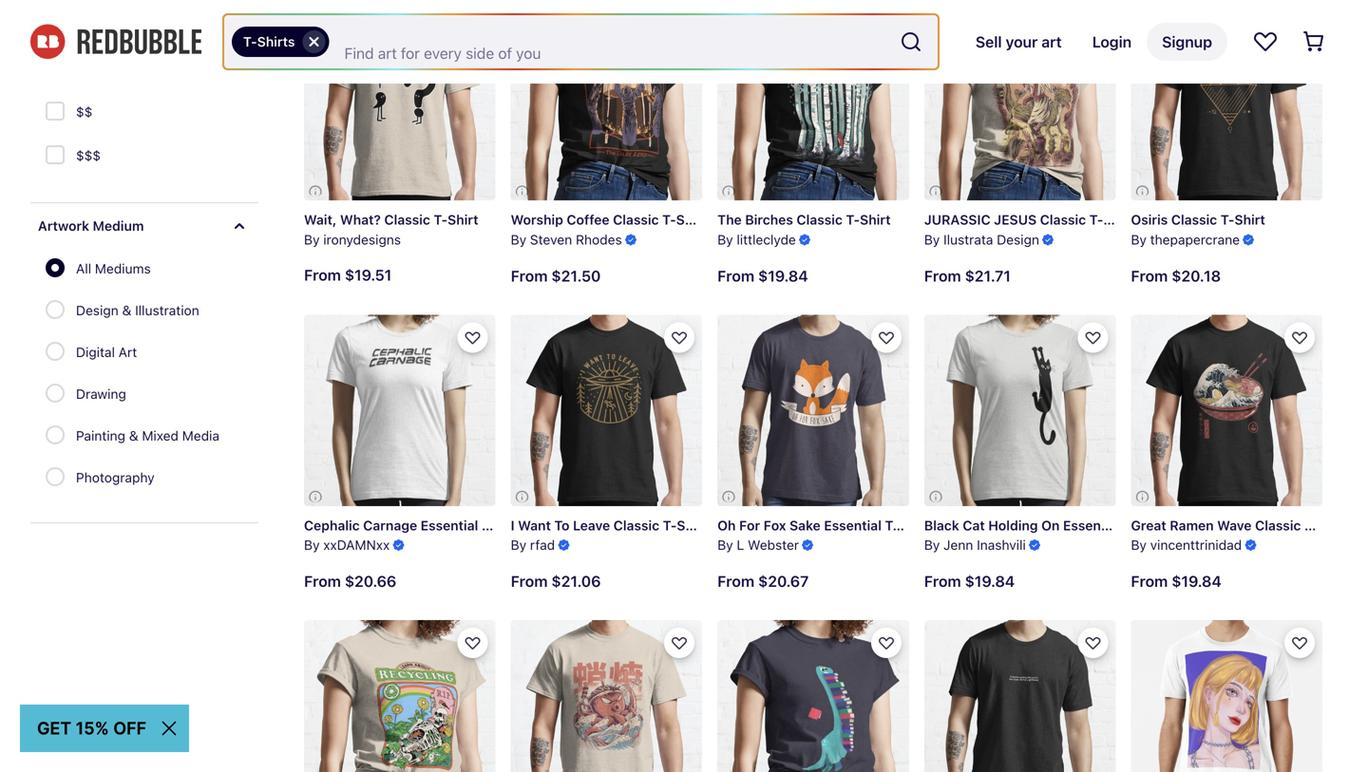 Task type: describe. For each thing, give the bounding box(es) containing it.
if you're reading this you're too close he has a girlfriend shirt essential t-shirt image
[[924, 621, 1116, 773]]

osiris
[[1131, 212, 1168, 228]]

osiris classic t-shirt image
[[1131, 9, 1323, 200]]

learn about recycling classic t-shirt image
[[304, 621, 496, 773]]

essential for from $19.84
[[1063, 518, 1121, 533]]

on
[[1042, 518, 1060, 533]]

$21.71
[[965, 267, 1011, 285]]

t-shirts button
[[232, 27, 329, 57]]

painting
[[76, 428, 125, 444]]

from $21.06
[[511, 573, 601, 591]]

webster
[[748, 538, 799, 553]]

rfad
[[530, 538, 555, 553]]

price
[[38, 18, 71, 33]]

design & illustration
[[76, 303, 199, 318]]

mediums
[[95, 261, 151, 277]]

l
[[737, 538, 744, 553]]

worship coffee classic t-shirt
[[511, 212, 707, 228]]

from for osiris classic t-shirt
[[1131, 267, 1168, 285]]

carnage
[[363, 518, 417, 533]]

essential for from $20.67
[[824, 518, 882, 533]]

cephalic carnage essential t-shirt image
[[304, 315, 496, 506]]

steven
[[530, 232, 572, 247]]

price button
[[30, 3, 258, 48]]

$19.84 for jenn
[[965, 573, 1015, 591]]

wait, what? classic t-shirt image
[[304, 9, 496, 200]]

by for great ramen wave classic t-shirt
[[1131, 538, 1147, 553]]

for
[[739, 518, 760, 533]]

from for wait, what? classic t-shirt
[[304, 266, 341, 284]]

Search term search field
[[329, 15, 892, 68]]

by xxdamnxx
[[304, 538, 390, 553]]

by rfad
[[511, 538, 555, 553]]

i
[[511, 518, 515, 533]]

digital
[[76, 344, 115, 360]]

from $21.50
[[511, 267, 601, 285]]

from for great ramen wave classic t-shirt
[[1131, 573, 1168, 591]]

ramen
[[1170, 518, 1214, 533]]

by for worship coffee classic t-shirt
[[511, 232, 527, 247]]

classic up thepapercrane
[[1171, 212, 1217, 228]]

osiris classic t-shirt
[[1131, 212, 1266, 228]]

thepapercrane
[[1150, 232, 1240, 247]]

from $19.84 for littleclyde
[[718, 267, 808, 285]]

classic right birches
[[797, 212, 843, 228]]

the birches classic t-shirt
[[718, 212, 891, 228]]

& for painting
[[129, 428, 138, 444]]

1 horizontal spatial design
[[997, 232, 1039, 247]]

the
[[718, 212, 742, 228]]

by jenn inashvili
[[924, 538, 1026, 553]]

from $20.18
[[1131, 267, 1221, 285]]

illustration
[[135, 303, 199, 318]]

black
[[924, 518, 959, 533]]

drawing
[[76, 386, 126, 402]]

redbubble logo image
[[30, 24, 201, 59]]

from for oh for fox sake essential t-shirt
[[718, 573, 755, 591]]

coffee
[[567, 212, 610, 228]]

by ilustrata design
[[924, 232, 1039, 247]]

from for jurassic jesus classic t-shirt
[[924, 267, 961, 285]]

all
[[76, 261, 91, 277]]

by for oh for fox sake essential t-shirt
[[718, 538, 733, 553]]

from for black cat holding on essential t-shirt
[[924, 573, 961, 591]]

i want to leave classic t-shirt
[[511, 518, 708, 533]]

mixed
[[142, 428, 179, 444]]

wave
[[1217, 518, 1252, 533]]

want
[[518, 518, 551, 533]]

from $20.67
[[718, 573, 809, 591]]

from for the birches classic t-shirt
[[718, 267, 755, 285]]

ilustrata
[[944, 232, 993, 247]]

rhodes
[[576, 232, 622, 247]]

from $19.84 for jenn
[[924, 573, 1015, 591]]

oh
[[718, 518, 736, 533]]

what?
[[340, 212, 381, 228]]

design inside artwork medium option group
[[76, 303, 119, 318]]

by vincenttrinidad
[[1131, 538, 1242, 553]]

i want to leave classic t-shirt image
[[511, 315, 702, 506]]

photography
[[76, 470, 155, 486]]

littleclyde
[[737, 232, 796, 247]]

shirt inside wait, what? classic t-shirt by ironydesigns
[[448, 212, 478, 228]]



Task type: vqa. For each thing, say whether or not it's contained in the screenshot.


Task type: locate. For each thing, give the bounding box(es) containing it.
art
[[118, 344, 137, 360]]

2 horizontal spatial essential
[[1063, 518, 1121, 533]]

from down by littleclyde
[[718, 267, 755, 285]]

artwork
[[38, 218, 89, 234]]

media
[[182, 428, 219, 444]]

from for i want to leave classic t-shirt
[[511, 573, 548, 591]]

artwork medium button
[[30, 203, 258, 249]]

1 vertical spatial &
[[129, 428, 138, 444]]

by l webster
[[718, 538, 799, 553]]

by for osiris classic t-shirt
[[1131, 232, 1147, 247]]

classic right "leave"
[[614, 518, 660, 533]]

by down worship
[[511, 232, 527, 247]]

$19.84 down vincenttrinidad
[[1172, 573, 1222, 591]]

jurassic jesus classic t-shirt
[[924, 212, 1134, 228]]

from $19.84 for vincenttrinidad
[[1131, 573, 1222, 591]]

artwork medium
[[38, 218, 144, 234]]

from down jenn
[[924, 573, 961, 591]]

oh for fox sake essential t-shirt image
[[718, 315, 909, 506]]

$20.67
[[758, 573, 809, 591]]

to
[[554, 518, 570, 533]]

T-Shirts field
[[224, 15, 938, 68]]

worship
[[511, 212, 563, 228]]

from $21.71
[[924, 267, 1011, 285]]

0 vertical spatial design
[[997, 232, 1039, 247]]

3 essential from the left
[[1063, 518, 1121, 533]]

by littleclyde
[[718, 232, 796, 247]]

1 vertical spatial design
[[76, 303, 119, 318]]

from down by xxdamnxx
[[304, 573, 341, 591]]

design
[[997, 232, 1039, 247], [76, 303, 119, 318]]

artwork medium option group
[[46, 249, 231, 500]]

from down "by vincenttrinidad"
[[1131, 573, 1168, 591]]

from $19.84 down "by vincenttrinidad"
[[1131, 573, 1222, 591]]

2 horizontal spatial from $19.84
[[1131, 573, 1222, 591]]

1 horizontal spatial essential
[[824, 518, 882, 533]]

from $19.84 down the by jenn inashvili
[[924, 573, 1015, 591]]

wait, what? classic t-shirt by ironydesigns
[[304, 212, 478, 247]]

fox
[[764, 518, 786, 533]]

$20.66
[[345, 573, 397, 591]]

book dinosaurs 01 classic t-shirt image
[[718, 621, 909, 773]]

by down wait,
[[304, 232, 320, 247]]

$20.18
[[1172, 267, 1221, 285]]

leave
[[573, 518, 610, 533]]

painting & mixed media
[[76, 428, 219, 444]]

None radio
[[46, 342, 65, 361], [46, 467, 65, 486], [46, 342, 65, 361], [46, 467, 65, 486]]

by for black cat holding on essential t-shirt
[[924, 538, 940, 553]]

t- inside button
[[243, 34, 257, 49]]

worship coffee classic t-shirt image
[[511, 9, 702, 200]]

2 horizontal spatial $19.84
[[1172, 573, 1222, 591]]

$19.84
[[758, 267, 808, 285], [965, 573, 1015, 591], [1172, 573, 1222, 591]]

takoyaki attack classic t-shirt image
[[511, 621, 702, 773]]

$19.51
[[345, 266, 392, 284]]

great
[[1131, 518, 1167, 533]]

by down black
[[924, 538, 940, 553]]

jenn
[[944, 538, 973, 553]]

wait,
[[304, 212, 337, 228]]

by inside wait, what? classic t-shirt by ironydesigns
[[304, 232, 320, 247]]

from for worship coffee classic t-shirt
[[511, 267, 548, 285]]

0 horizontal spatial from $19.84
[[718, 267, 808, 285]]

by for the birches classic t-shirt
[[718, 232, 733, 247]]

by left the "l"
[[718, 538, 733, 553]]

classic right what?
[[384, 212, 430, 228]]

jurassic
[[924, 212, 991, 228]]

cephalic
[[304, 518, 360, 533]]

t-shirts
[[243, 34, 295, 49]]

by down cephalic
[[304, 538, 320, 553]]

& left illustration
[[122, 303, 131, 318]]

shirts
[[257, 34, 295, 49]]

from down the "l"
[[718, 573, 755, 591]]

from $19.84
[[718, 267, 808, 285], [924, 573, 1015, 591], [1131, 573, 1222, 591]]

None radio
[[46, 258, 65, 277], [46, 300, 65, 319], [46, 384, 65, 403], [46, 426, 65, 445], [46, 258, 65, 277], [46, 300, 65, 319], [46, 384, 65, 403], [46, 426, 65, 445]]

essential
[[421, 518, 478, 533], [824, 518, 882, 533], [1063, 518, 1121, 533]]

essential right 'on'
[[1063, 518, 1121, 533]]

the birches classic t-shirt image
[[718, 9, 909, 200]]

by thepapercrane
[[1131, 232, 1240, 247]]

great ramen wave classic t-shirt image
[[1131, 315, 1323, 506]]

classic right jesus
[[1040, 212, 1086, 228]]

from $19.84 down the littleclyde
[[718, 267, 808, 285]]

all mediums
[[76, 261, 151, 277]]

shirt
[[448, 212, 478, 228], [676, 212, 707, 228], [860, 212, 891, 228], [1103, 212, 1134, 228], [1235, 212, 1266, 228], [496, 518, 526, 533], [677, 518, 708, 533], [899, 518, 930, 533], [1138, 518, 1169, 533], [1319, 518, 1349, 533]]

by down osiris
[[1131, 232, 1147, 247]]

& left the mixed
[[129, 428, 138, 444]]

price group
[[44, 48, 101, 180]]

classic
[[384, 212, 430, 228], [613, 212, 659, 228], [797, 212, 843, 228], [1040, 212, 1086, 228], [1171, 212, 1217, 228], [614, 518, 660, 533], [1255, 518, 1301, 533]]

by for cephalic carnage essential t-shirt
[[304, 538, 320, 553]]

from down the steven
[[511, 267, 548, 285]]

design down jesus
[[997, 232, 1039, 247]]

0 horizontal spatial $19.84
[[758, 267, 808, 285]]

$19.84 for vincenttrinidad
[[1172, 573, 1222, 591]]

classic right wave at right bottom
[[1255, 518, 1301, 533]]

by down jurassic at right top
[[924, 232, 940, 247]]

0 horizontal spatial design
[[76, 303, 119, 318]]

by for i want to leave classic t-shirt
[[511, 538, 527, 553]]

medium
[[93, 218, 144, 234]]

digital art
[[76, 344, 137, 360]]

from left $20.18
[[1131, 267, 1168, 285]]

from for cephalic carnage essential t-shirt
[[304, 573, 341, 591]]

jesus
[[994, 212, 1037, 228]]

by down the
[[718, 232, 733, 247]]

by down great
[[1131, 538, 1147, 553]]

1 horizontal spatial from $19.84
[[924, 573, 1015, 591]]

t-
[[243, 34, 257, 49], [434, 212, 448, 228], [662, 212, 676, 228], [846, 212, 860, 228], [1090, 212, 1103, 228], [1221, 212, 1235, 228], [482, 518, 496, 533], [663, 518, 677, 533], [885, 518, 899, 533], [1124, 518, 1138, 533], [1305, 518, 1319, 533]]

$19.84 for littleclyde
[[758, 267, 808, 285]]

xxdamnxx
[[323, 538, 390, 553]]

$21.50
[[552, 267, 601, 285]]

None checkbox
[[46, 102, 68, 124], [46, 145, 68, 168], [46, 102, 68, 124], [46, 145, 68, 168]]

jurassic jesus classic t-shirt image
[[924, 9, 1116, 200]]

from left $19.51
[[304, 266, 341, 284]]

from down ilustrata
[[924, 267, 961, 285]]

classic up rhodes
[[613, 212, 659, 228]]

holding
[[988, 518, 1038, 533]]

inashvili
[[977, 538, 1026, 553]]

ironydesigns
[[323, 232, 401, 247]]

&
[[122, 303, 131, 318], [129, 428, 138, 444]]

by down i
[[511, 538, 527, 553]]

& for design
[[122, 303, 131, 318]]

by for jurassic jesus classic t-shirt
[[924, 232, 940, 247]]

0 vertical spatial &
[[122, 303, 131, 318]]

2 essential from the left
[[824, 518, 882, 533]]

oh for fox sake essential t-shirt
[[718, 518, 930, 533]]

birches
[[745, 212, 793, 228]]

classic inside wait, what? classic t-shirt by ironydesigns
[[384, 212, 430, 228]]

t- inside wait, what? classic t-shirt by ironydesigns
[[434, 212, 448, 228]]

sake
[[790, 518, 821, 533]]

y2k girl premium t-shirt image
[[1131, 621, 1323, 773]]

from
[[304, 266, 341, 284], [511, 267, 548, 285], [718, 267, 755, 285], [924, 267, 961, 285], [1131, 267, 1168, 285], [304, 573, 341, 591], [511, 573, 548, 591], [718, 573, 755, 591], [924, 573, 961, 591], [1131, 573, 1168, 591]]

great ramen wave classic t-shirt
[[1131, 518, 1349, 533]]

$19.84 down the littleclyde
[[758, 267, 808, 285]]

from $19.51
[[304, 266, 392, 284]]

from $20.66
[[304, 573, 397, 591]]

by
[[304, 232, 320, 247], [511, 232, 527, 247], [718, 232, 733, 247], [924, 232, 940, 247], [1131, 232, 1147, 247], [304, 538, 320, 553], [511, 538, 527, 553], [718, 538, 733, 553], [924, 538, 940, 553], [1131, 538, 1147, 553]]

cat
[[963, 518, 985, 533]]

1 essential from the left
[[421, 518, 478, 533]]

$19.84 down inashvili
[[965, 573, 1015, 591]]

0 horizontal spatial essential
[[421, 518, 478, 533]]

essential right the sake at the right bottom
[[824, 518, 882, 533]]

$21.06
[[552, 573, 601, 591]]

black cat holding on essential t-shirt image
[[924, 315, 1116, 506]]

1 horizontal spatial $19.84
[[965, 573, 1015, 591]]

essential right carnage
[[421, 518, 478, 533]]

design up digital
[[76, 303, 119, 318]]

by steven rhodes
[[511, 232, 622, 247]]

vincenttrinidad
[[1150, 538, 1242, 553]]

black cat holding on essential t-shirt
[[924, 518, 1169, 533]]

from down 'by rfad'
[[511, 573, 548, 591]]

cephalic carnage essential t-shirt
[[304, 518, 526, 533]]



